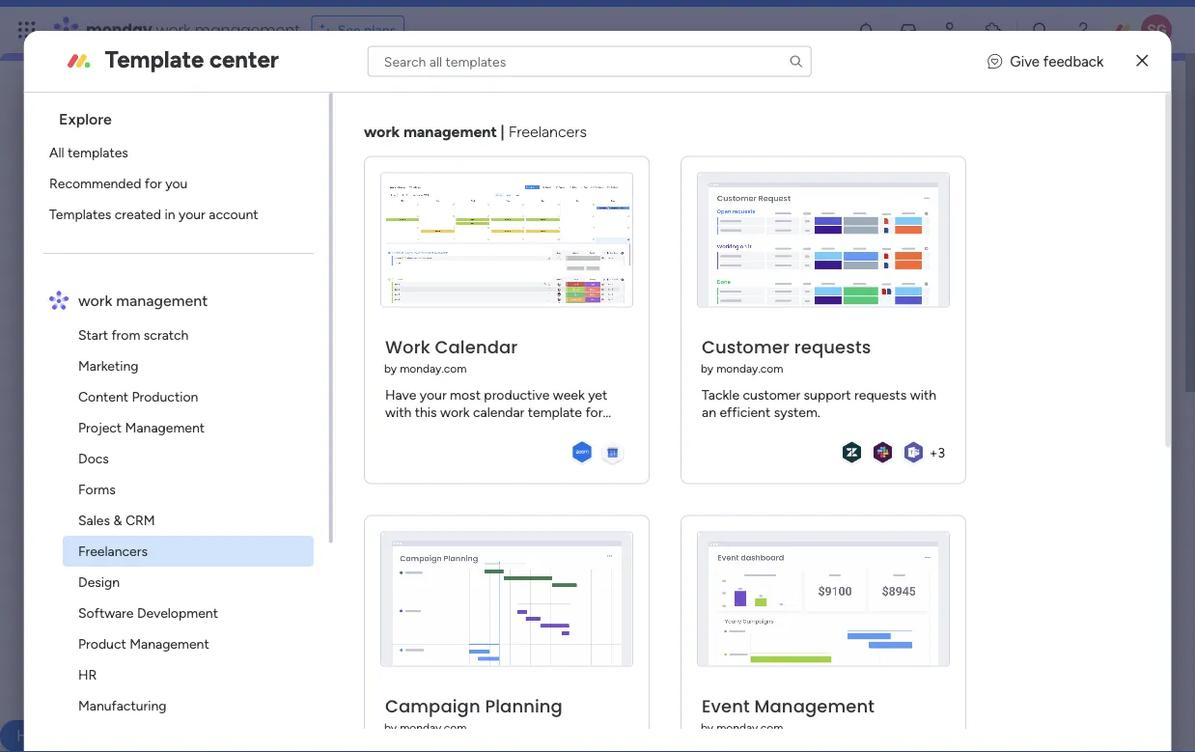 Task type: vqa. For each thing, say whether or not it's contained in the screenshot.
|
yes



Task type: locate. For each thing, give the bounding box(es) containing it.
content
[[78, 389, 128, 405]]

templates inside explore work management templates button
[[314, 386, 375, 402]]

0 vertical spatial explore
[[59, 110, 112, 128]]

explore heading
[[43, 93, 329, 137]]

1 vertical spatial with
[[307, 493, 341, 514]]

monday up shared
[[346, 320, 395, 337]]

management inside event management by monday.com
[[755, 694, 875, 719]]

monday.com for customer
[[717, 361, 784, 375]]

monday.com down customer
[[717, 361, 784, 375]]

monday up template
[[86, 19, 152, 41]]

0 vertical spatial freelancers
[[509, 123, 587, 141]]

by up tackle
[[701, 361, 714, 375]]

v2 user feedback image
[[989, 50, 1003, 72]]

and left run
[[186, 300, 208, 316]]

work management
[[174, 122, 433, 159], [78, 291, 208, 310]]

0 horizontal spatial templates
[[67, 144, 128, 161]]

0 horizontal spatial in
[[164, 206, 175, 223]]

1 vertical spatial templates
[[314, 386, 375, 402]]

give feedback
[[1011, 52, 1104, 70]]

with up +
[[910, 386, 937, 403]]

1 vertical spatial to
[[581, 320, 594, 337]]

0 horizontal spatial your
[[178, 206, 205, 223]]

0 vertical spatial your
[[178, 206, 205, 223]]

1 vertical spatial and
[[253, 320, 275, 337]]

by down shared
[[384, 361, 397, 375]]

invite members image
[[942, 20, 961, 40]]

achieve
[[302, 341, 349, 357]]

one
[[394, 300, 417, 316]]

list box
[[32, 93, 333, 753]]

requests inside tackle customer support requests with an efficient system.
[[855, 386, 907, 403]]

advanced
[[134, 320, 193, 337]]

by inside customer requests by monday.com
[[701, 361, 714, 375]]

and
[[186, 300, 208, 316], [253, 320, 275, 337], [277, 341, 299, 357]]

0 horizontal spatial with
[[307, 493, 341, 514]]

monday.com inside customer requests by monday.com
[[717, 361, 784, 375]]

Search all templates search field
[[368, 46, 812, 77]]

to
[[634, 300, 647, 316], [581, 320, 594, 337]]

search image
[[789, 54, 805, 69]]

None search field
[[368, 46, 812, 77]]

monday.com for campaign
[[400, 721, 467, 735]]

with right started
[[307, 493, 341, 514]]

templates down 'achieve'
[[314, 386, 375, 402]]

system.
[[774, 404, 821, 420]]

to right tasks,
[[634, 300, 647, 316]]

0 vertical spatial to
[[634, 300, 647, 316]]

explore inside button
[[150, 386, 195, 402]]

customer
[[702, 335, 790, 359]]

1 vertical spatial in
[[380, 300, 391, 316]]

monday.com inside work calendar by monday.com
[[400, 361, 467, 375]]

and down processes,
[[277, 341, 299, 357]]

you inside manage and run all aspects of your work in one unified place. from everyday tasks, to advanced projects, and processes, monday work management allows you to connect the dots, work smarter, and achieve shared goals.
[[555, 320, 577, 337]]

forms
[[78, 482, 116, 498]]

templates up recommended
[[67, 144, 128, 161]]

freelancers right | at the left
[[509, 123, 587, 141]]

crm
[[125, 512, 155, 529]]

by for customer
[[701, 361, 714, 375]]

product
[[78, 636, 126, 653]]

campaign planning by monday.com
[[384, 694, 563, 735]]

1 horizontal spatial and
[[253, 320, 275, 337]]

1 vertical spatial explore
[[150, 386, 195, 402]]

monday.com
[[400, 361, 467, 375], [717, 361, 784, 375], [400, 721, 467, 735], [717, 721, 784, 735]]

explore down dots,
[[150, 386, 195, 402]]

management for event
[[755, 694, 875, 719]]

by down event
[[701, 721, 714, 735]]

1 horizontal spatial with
[[910, 386, 937, 403]]

1 horizontal spatial in
[[380, 300, 391, 316]]

0 horizontal spatial explore
[[59, 110, 112, 128]]

explore up all templates
[[59, 110, 112, 128]]

in left one on the top left
[[380, 300, 391, 316]]

your right of
[[317, 300, 344, 316]]

and down aspects
[[253, 320, 275, 337]]

0 vertical spatial in
[[164, 206, 175, 223]]

0 vertical spatial work management
[[174, 122, 433, 159]]

with inside dropdown button
[[307, 493, 341, 514]]

0 vertical spatial and
[[186, 300, 208, 316]]

templates inside explore element
[[67, 144, 128, 161]]

software
[[78, 605, 134, 622]]

monday.com inside campaign planning by monday.com
[[400, 721, 467, 735]]

freelancers down sales & crm
[[78, 543, 148, 560]]

|
[[501, 123, 505, 141]]

start from scratch
[[78, 327, 189, 343]]

0 vertical spatial monday
[[86, 19, 152, 41]]

1 horizontal spatial monday
[[346, 320, 395, 337]]

requests
[[794, 335, 872, 359], [855, 386, 907, 403]]

management inside manage and run all aspects of your work in one unified place. from everyday tasks, to advanced projects, and processes, monday work management allows you to connect the dots, work smarter, and achieve shared goals.
[[431, 320, 511, 337]]

monday.com down goals.
[[400, 361, 467, 375]]

1 vertical spatial work management
[[78, 291, 208, 310]]

see
[[338, 22, 361, 38]]

monday
[[86, 19, 152, 41], [346, 320, 395, 337]]

1 horizontal spatial templates
[[314, 386, 375, 402]]

explore
[[59, 110, 112, 128], [150, 386, 195, 402]]

see plans button
[[312, 15, 405, 44]]

work management | freelancers
[[364, 123, 587, 141]]

from
[[111, 327, 140, 343]]

templates
[[67, 144, 128, 161], [314, 386, 375, 402]]

by inside event management by monday.com
[[701, 721, 714, 735]]

monday inside manage and run all aspects of your work in one unified place. from everyday tasks, to advanced projects, and processes, monday work management allows you to connect the dots, work smarter, and achieve shared goals.
[[346, 320, 395, 337]]

by inside work calendar by monday.com
[[384, 361, 397, 375]]

with
[[910, 386, 937, 403], [307, 493, 341, 514]]

freelancers
[[509, 123, 587, 141], [78, 543, 148, 560]]

development
[[137, 605, 218, 622]]

account
[[209, 206, 258, 223]]

monday.com inside event management by monday.com
[[717, 721, 784, 735]]

to down everyday
[[581, 320, 594, 337]]

0 horizontal spatial to
[[581, 320, 594, 337]]

monday.com down event
[[717, 721, 784, 735]]

0 vertical spatial requests
[[794, 335, 872, 359]]

by
[[384, 361, 397, 375], [701, 361, 714, 375], [384, 721, 397, 735], [701, 721, 714, 735]]

1 vertical spatial your
[[317, 300, 344, 316]]

1 horizontal spatial you
[[555, 320, 577, 337]]

in right the created
[[164, 206, 175, 223]]

templates created in your account
[[49, 206, 258, 223]]

1 vertical spatial freelancers
[[78, 543, 148, 560]]

2 vertical spatial and
[[277, 341, 299, 357]]

recommended
[[49, 175, 141, 192]]

you
[[165, 175, 188, 192], [555, 320, 577, 337]]

by for event
[[701, 721, 714, 735]]

your
[[178, 206, 205, 223], [317, 300, 344, 316]]

management down production
[[125, 420, 205, 436]]

processes,
[[279, 320, 343, 337]]

for
[[145, 175, 162, 192]]

your left account
[[178, 206, 205, 223]]

operations
[[78, 729, 145, 745]]

0 horizontal spatial you
[[165, 175, 188, 192]]

production
[[132, 389, 198, 405]]

2 horizontal spatial and
[[277, 341, 299, 357]]

shared
[[352, 341, 393, 357]]

management right event
[[755, 694, 875, 719]]

1 vertical spatial you
[[555, 320, 577, 337]]

2 vertical spatial management
[[755, 694, 875, 719]]

close image
[[1137, 54, 1149, 68]]

hr
[[78, 667, 97, 683]]

scratch
[[144, 327, 189, 343]]

work management templates element
[[43, 320, 329, 753]]

explore inside heading
[[59, 110, 112, 128]]

management down development
[[129, 636, 209, 653]]

0 vertical spatial templates
[[67, 144, 128, 161]]

monday.com for work
[[400, 361, 467, 375]]

requests up support on the right
[[794, 335, 872, 359]]

0 vertical spatial with
[[910, 386, 937, 403]]

1 vertical spatial monday
[[346, 320, 395, 337]]

management inside button
[[231, 386, 311, 402]]

by for campaign
[[384, 721, 397, 735]]

1 horizontal spatial your
[[317, 300, 344, 316]]

management
[[125, 420, 205, 436], [129, 636, 209, 653], [755, 694, 875, 719]]

docs
[[78, 451, 109, 467]]

you right the for
[[165, 175, 188, 192]]

template
[[105, 45, 204, 73]]

1 vertical spatial requests
[[855, 386, 907, 403]]

0 horizontal spatial freelancers
[[78, 543, 148, 560]]

center
[[210, 45, 279, 73]]

dots,
[[158, 341, 188, 357]]

explore for explore
[[59, 110, 112, 128]]

place.
[[465, 300, 501, 316]]

see plans
[[338, 22, 396, 38]]

campaign
[[385, 694, 481, 719]]

manage
[[134, 300, 182, 316]]

1 vertical spatial management
[[129, 636, 209, 653]]

work inside dropdown button
[[346, 493, 384, 514]]

management
[[195, 19, 300, 41], [250, 122, 433, 159], [403, 123, 497, 141], [230, 248, 333, 269], [116, 291, 208, 310], [431, 320, 511, 337], [231, 386, 311, 402], [388, 493, 490, 514]]

sam green image
[[1142, 14, 1173, 45]]

you down everyday
[[555, 320, 577, 337]]

+
[[930, 444, 938, 461]]

work
[[156, 19, 191, 41], [174, 122, 242, 159], [364, 123, 400, 141], [188, 248, 226, 269], [78, 291, 112, 310], [348, 300, 377, 316], [398, 320, 428, 337], [191, 341, 221, 357], [198, 386, 228, 402], [346, 493, 384, 514]]

notifications image
[[857, 20, 876, 40]]

by for work
[[384, 361, 397, 375]]

by down campaign
[[384, 721, 397, 735]]

requests right support on the right
[[855, 386, 907, 403]]

work
[[385, 335, 430, 359]]

monday.com down campaign
[[400, 721, 467, 735]]

with inside tackle customer support requests with an efficient system.
[[910, 386, 937, 403]]

0 vertical spatial you
[[165, 175, 188, 192]]

started
[[248, 493, 303, 514]]

goals.
[[396, 341, 431, 357]]

management for project
[[125, 420, 205, 436]]

explore element
[[43, 137, 329, 230]]

by inside campaign planning by monday.com
[[384, 721, 397, 735]]

freelancers inside work management templates 'element'
[[78, 543, 148, 560]]

0 vertical spatial management
[[125, 420, 205, 436]]

management for product
[[129, 636, 209, 653]]

list box containing explore
[[32, 93, 333, 753]]

1 horizontal spatial explore
[[150, 386, 195, 402]]



Task type: describe. For each thing, give the bounding box(es) containing it.
customer requests by monday.com
[[701, 335, 872, 375]]

projects,
[[196, 320, 250, 337]]

manufacturing
[[78, 698, 166, 714]]

getting started with work management button
[[111, 466, 1075, 542]]

event management by monday.com
[[701, 694, 875, 735]]

allows
[[514, 320, 552, 337]]

search everything image
[[1032, 20, 1051, 40]]

tackle customer support requests with an efficient system.
[[702, 386, 937, 420]]

content production
[[78, 389, 198, 405]]

an
[[702, 404, 716, 420]]

all
[[234, 300, 247, 316]]

run
[[211, 300, 231, 316]]

support
[[804, 386, 851, 403]]

help image
[[1074, 20, 1094, 40]]

smarter,
[[224, 341, 273, 357]]

inbox image
[[899, 20, 919, 40]]

your inside manage and run all aspects of your work in one unified place. from everyday tasks, to advanced projects, and processes, monday work management allows you to connect the dots, work smarter, and achieve shared goals.
[[317, 300, 344, 316]]

work inside list box
[[78, 291, 112, 310]]

+ 3
[[930, 444, 945, 461]]

explore work management templates button
[[134, 379, 390, 410]]

design
[[78, 574, 120, 591]]

explore for explore work management templates
[[150, 386, 195, 402]]

work management product
[[188, 248, 399, 269]]

1 horizontal spatial to
[[634, 300, 647, 316]]

from
[[504, 300, 535, 316]]

your inside explore element
[[178, 206, 205, 223]]

give
[[1011, 52, 1040, 70]]

customer
[[743, 386, 801, 403]]

all templates
[[49, 144, 128, 161]]

recommended for you
[[49, 175, 188, 192]]

aspects
[[251, 300, 298, 316]]

management inside dropdown button
[[388, 493, 490, 514]]

work inside button
[[198, 386, 228, 402]]

give feedback link
[[989, 50, 1104, 72]]

3
[[938, 444, 945, 461]]

sales
[[78, 512, 110, 529]]

getting
[[184, 493, 243, 514]]

templates
[[49, 206, 111, 223]]

of
[[301, 300, 314, 316]]

event
[[702, 694, 750, 719]]

help
[[16, 726, 51, 746]]

in inside explore element
[[164, 206, 175, 223]]

efficient
[[720, 404, 771, 420]]

explore work management templates
[[150, 386, 375, 402]]

requests inside customer requests by monday.com
[[794, 335, 872, 359]]

management inside list box
[[116, 291, 208, 310]]

sales & crm
[[78, 512, 155, 529]]

calendar
[[435, 335, 518, 359]]

monday work management
[[86, 19, 300, 41]]

created
[[115, 206, 161, 223]]

&
[[113, 512, 122, 529]]

1 horizontal spatial freelancers
[[509, 123, 587, 141]]

manage and run all aspects of your work in one unified place. from everyday tasks, to advanced projects, and processes, monday work management allows you to connect the dots, work smarter, and achieve shared goals.
[[134, 300, 647, 357]]

work calendar by monday.com
[[384, 335, 518, 375]]

in inside manage and run all aspects of your work in one unified place. from everyday tasks, to advanced projects, and processes, monday work management allows you to connect the dots, work smarter, and achieve shared goals.
[[380, 300, 391, 316]]

marketing
[[78, 358, 138, 374]]

help button
[[0, 721, 67, 753]]

project management
[[78, 420, 205, 436]]

monday.com for event
[[717, 721, 784, 735]]

project
[[78, 420, 122, 436]]

select product image
[[17, 20, 37, 40]]

unified
[[421, 300, 462, 316]]

you inside explore element
[[165, 175, 188, 192]]

plans
[[364, 22, 396, 38]]

getting started with work management
[[184, 493, 490, 514]]

start
[[78, 327, 108, 343]]

tackle
[[702, 386, 740, 403]]

0 horizontal spatial monday
[[86, 19, 152, 41]]

all
[[49, 144, 64, 161]]

software development
[[78, 605, 218, 622]]

everyday
[[539, 300, 593, 316]]

product management
[[78, 636, 209, 653]]

the
[[134, 341, 154, 357]]

feedback
[[1044, 52, 1104, 70]]

apps image
[[984, 20, 1004, 40]]

tasks,
[[597, 300, 631, 316]]

planning
[[485, 694, 563, 719]]

connect
[[597, 320, 647, 337]]

template center
[[105, 45, 279, 73]]

product
[[337, 248, 399, 269]]

0 horizontal spatial and
[[186, 300, 208, 316]]



